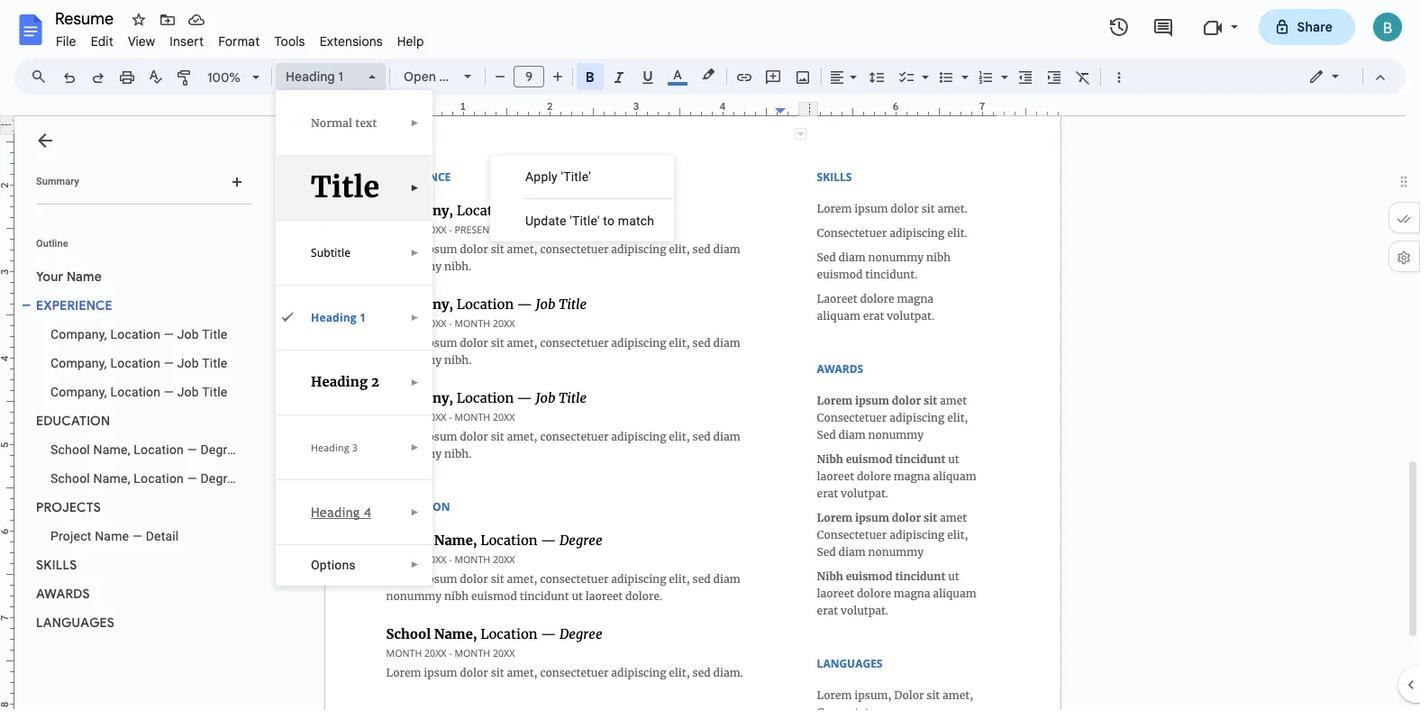 Task type: vqa. For each thing, say whether or not it's contained in the screenshot.
EDUCATION
yes



Task type: describe. For each thing, give the bounding box(es) containing it.
file
[[56, 33, 76, 50]]

3 company, location — job title from the top
[[50, 385, 227, 399]]

update 'title' to match u element
[[525, 214, 660, 228]]

a pply 'title'
[[525, 169, 591, 184]]

heading 3
[[311, 442, 358, 454]]

open
[[404, 68, 436, 85]]

Zoom field
[[200, 64, 268, 91]]

share
[[1297, 19, 1333, 35]]

insert image image
[[792, 64, 813, 89]]

format menu item
[[211, 31, 267, 52]]

6 ► from the top
[[410, 442, 419, 452]]

1 name, from the top
[[93, 442, 130, 457]]

4 ► from the top
[[410, 313, 419, 323]]

text
[[355, 116, 377, 130]]

outline heading
[[14, 237, 260, 262]]

menu bar banner
[[0, 0, 1420, 710]]

tools
[[274, 33, 305, 50]]

u pdate 'title' to match
[[525, 214, 654, 228]]

tools menu item
[[267, 31, 312, 52]]

3
[[352, 442, 358, 454]]

open sans
[[404, 68, 468, 85]]

summary
[[36, 176, 79, 187]]

help
[[397, 33, 424, 50]]

2 name, from the top
[[93, 471, 130, 486]]

1 school from the top
[[50, 442, 90, 457]]

experience
[[36, 297, 113, 314]]

'title' for pdate
[[570, 214, 600, 228]]

title inside list box
[[311, 169, 380, 205]]

1 inside title list box
[[360, 310, 366, 325]]

click to select borders image
[[795, 128, 806, 140]]

file menu item
[[49, 31, 83, 52]]

1 inside option
[[338, 68, 343, 85]]

1 company, location — job title from the top
[[50, 327, 227, 342]]

insert
[[170, 33, 204, 50]]

Font size text field
[[515, 66, 543, 87]]

extensions menu item
[[312, 31, 390, 52]]

heading left 4
[[311, 505, 360, 520]]

main toolbar
[[53, 0, 1149, 512]]

to
[[603, 214, 615, 228]]

heading inside option
[[286, 68, 335, 85]]

8 ► from the top
[[410, 560, 419, 569]]

insert menu item
[[162, 31, 211, 52]]

menu inside title application
[[490, 156, 674, 241]]

pply
[[534, 169, 558, 184]]

view
[[128, 33, 155, 50]]

1 company, from the top
[[50, 327, 107, 342]]

summary heading
[[36, 175, 79, 189]]

'title' for pply
[[561, 169, 591, 184]]

u
[[525, 214, 534, 228]]

line & paragraph spacing image
[[866, 64, 887, 89]]

2 job from the top
[[177, 356, 199, 370]]

subtitle
[[311, 245, 351, 260]]

projects
[[36, 499, 101, 515]]

project
[[50, 529, 91, 543]]

a
[[525, 169, 534, 184]]

options o element
[[311, 558, 361, 572]]

name for your
[[67, 269, 102, 285]]

view menu item
[[121, 31, 162, 52]]

format
[[218, 33, 260, 50]]

heading 1 inside option
[[286, 68, 343, 85]]

3 ► from the top
[[410, 248, 419, 258]]

Font size field
[[514, 66, 551, 88]]

apply 'title' a element
[[525, 169, 596, 184]]

ptions
[[320, 558, 356, 572]]

outline
[[36, 238, 68, 250]]

font list. open sans selected. option
[[404, 64, 468, 89]]



Task type: locate. For each thing, give the bounding box(es) containing it.
awards
[[36, 586, 90, 602]]

0 vertical spatial school name, location — degree
[[50, 442, 241, 457]]

match
[[618, 214, 654, 228]]

heading 4
[[311, 505, 371, 520]]

name
[[67, 269, 102, 285], [95, 529, 129, 543]]

1 vertical spatial degree
[[200, 471, 241, 486]]

extensions
[[320, 33, 383, 50]]

2 school name, location — degree from the top
[[50, 471, 241, 486]]

1 vertical spatial school
[[50, 471, 90, 486]]

menu bar containing file
[[49, 23, 431, 53]]

share button
[[1258, 9, 1355, 45]]

title application
[[0, 0, 1420, 710]]

heading left 3
[[311, 442, 349, 454]]

0 vertical spatial 'title'
[[561, 169, 591, 184]]

heading down tools menu item
[[286, 68, 335, 85]]

o
[[311, 558, 320, 572]]

2 vertical spatial job
[[177, 385, 199, 399]]

4
[[364, 505, 371, 520]]

1 degree from the top
[[200, 442, 241, 457]]

7 ► from the top
[[410, 507, 419, 517]]

1 horizontal spatial 1
[[360, 310, 366, 325]]

0 vertical spatial company, location — job title
[[50, 327, 227, 342]]

1 job from the top
[[177, 327, 199, 342]]

menu bar
[[49, 23, 431, 53]]

location
[[110, 327, 161, 342], [110, 356, 161, 370], [110, 385, 161, 399], [134, 442, 184, 457], [134, 471, 184, 486]]

1 vertical spatial school name, location — degree
[[50, 471, 241, 486]]

—
[[164, 327, 174, 342], [164, 356, 174, 370], [164, 385, 174, 399], [187, 442, 197, 457], [187, 471, 197, 486], [132, 529, 142, 543]]

1 vertical spatial name
[[95, 529, 129, 543]]

heading left '2'
[[311, 374, 368, 390]]

3 job from the top
[[177, 385, 199, 399]]

2 company, location — job title from the top
[[50, 356, 227, 370]]

►
[[410, 118, 419, 128], [410, 183, 419, 193], [410, 248, 419, 258], [410, 313, 419, 323], [410, 378, 419, 387], [410, 442, 419, 452], [410, 507, 419, 517], [410, 560, 419, 569]]

0 vertical spatial job
[[177, 327, 199, 342]]

Star checkbox
[[126, 7, 151, 32]]

school name, location — degree down the education
[[50, 442, 241, 457]]

languages
[[36, 615, 115, 631]]

school
[[50, 442, 90, 457], [50, 471, 90, 486]]

1 down extensions
[[338, 68, 343, 85]]

help menu item
[[390, 31, 431, 52]]

2 vertical spatial company, location — job title
[[50, 385, 227, 399]]

'title'
[[561, 169, 591, 184], [570, 214, 600, 228]]

heading 2
[[311, 374, 379, 390]]

title
[[311, 169, 380, 205], [202, 327, 227, 342], [202, 356, 227, 370], [202, 385, 227, 399]]

school up projects on the bottom of page
[[50, 471, 90, 486]]

pdate
[[534, 214, 566, 228]]

school down the education
[[50, 442, 90, 457]]

your name
[[36, 269, 102, 285]]

name, up projects on the bottom of page
[[93, 471, 130, 486]]

1 school name, location — degree from the top
[[50, 442, 241, 457]]

styles list. heading 1 selected. option
[[286, 64, 358, 89]]

0 vertical spatial company,
[[50, 327, 107, 342]]

heading 1 inside title list box
[[311, 310, 366, 325]]

normal
[[311, 116, 353, 130]]

Menus field
[[23, 64, 62, 89]]

menu bar inside menu bar banner
[[49, 23, 431, 53]]

project name — detail
[[50, 529, 179, 543]]

name right project
[[95, 529, 129, 543]]

school name, location — degree
[[50, 442, 241, 457], [50, 471, 241, 486]]

job
[[177, 327, 199, 342], [177, 356, 199, 370], [177, 385, 199, 399]]

text color image
[[668, 64, 688, 86]]

'title' left "to"
[[570, 214, 600, 228]]

Zoom text field
[[203, 65, 246, 90]]

school name, location — degree up detail
[[50, 471, 241, 486]]

sans
[[439, 68, 468, 85]]

2 company, from the top
[[50, 356, 107, 370]]

skills
[[36, 557, 77, 573]]

name, down the education
[[93, 442, 130, 457]]

1 vertical spatial job
[[177, 356, 199, 370]]

1 vertical spatial company,
[[50, 356, 107, 370]]

2 vertical spatial company,
[[50, 385, 107, 399]]

highlight color image
[[698, 64, 718, 86]]

heading 1 up 'heading 2'
[[311, 310, 366, 325]]

name,
[[93, 442, 130, 457], [93, 471, 130, 486]]

0 vertical spatial name
[[67, 269, 102, 285]]

degree
[[200, 442, 241, 457], [200, 471, 241, 486]]

0 vertical spatial 1
[[338, 68, 343, 85]]

heading down subtitle
[[311, 310, 357, 325]]

normal text
[[311, 116, 377, 130]]

3 company, from the top
[[50, 385, 107, 399]]

education
[[36, 413, 110, 429]]

2 ► from the top
[[410, 183, 419, 193]]

1 vertical spatial name,
[[93, 471, 130, 486]]

0 vertical spatial heading 1
[[286, 68, 343, 85]]

edit menu item
[[83, 31, 121, 52]]

1 vertical spatial company, location — job title
[[50, 356, 227, 370]]

menu containing a
[[490, 156, 674, 241]]

menu
[[490, 156, 674, 241]]

heading 1
[[286, 68, 343, 85], [311, 310, 366, 325]]

2
[[371, 374, 379, 390]]

0 vertical spatial school
[[50, 442, 90, 457]]

'title' right pply
[[561, 169, 591, 184]]

2 school from the top
[[50, 471, 90, 486]]

5 ► from the top
[[410, 378, 419, 387]]

1 up 'heading 2'
[[360, 310, 366, 325]]

1 vertical spatial 1
[[360, 310, 366, 325]]

1 vertical spatial heading 1
[[311, 310, 366, 325]]

heading 1 down tools menu item
[[286, 68, 343, 85]]

1
[[338, 68, 343, 85], [360, 310, 366, 325]]

2 degree from the top
[[200, 471, 241, 486]]

1 vertical spatial 'title'
[[570, 214, 600, 228]]

mode and view toolbar
[[1295, 59, 1395, 95]]

company,
[[50, 327, 107, 342], [50, 356, 107, 370], [50, 385, 107, 399]]

heading
[[286, 68, 335, 85], [311, 310, 357, 325], [311, 374, 368, 390], [311, 442, 349, 454], [311, 505, 360, 520]]

company, location — job title
[[50, 327, 227, 342], [50, 356, 227, 370], [50, 385, 227, 399]]

name up experience
[[67, 269, 102, 285]]

0 vertical spatial degree
[[200, 442, 241, 457]]

0 vertical spatial name,
[[93, 442, 130, 457]]

0 horizontal spatial 1
[[338, 68, 343, 85]]

detail
[[146, 529, 179, 543]]

Rename text field
[[49, 7, 124, 29]]

your
[[36, 269, 63, 285]]

1 ► from the top
[[410, 118, 419, 128]]

o ptions
[[311, 558, 356, 572]]

edit
[[91, 33, 113, 50]]

document outline element
[[14, 116, 260, 710]]

title list box
[[276, 90, 433, 586]]

name for project
[[95, 529, 129, 543]]



